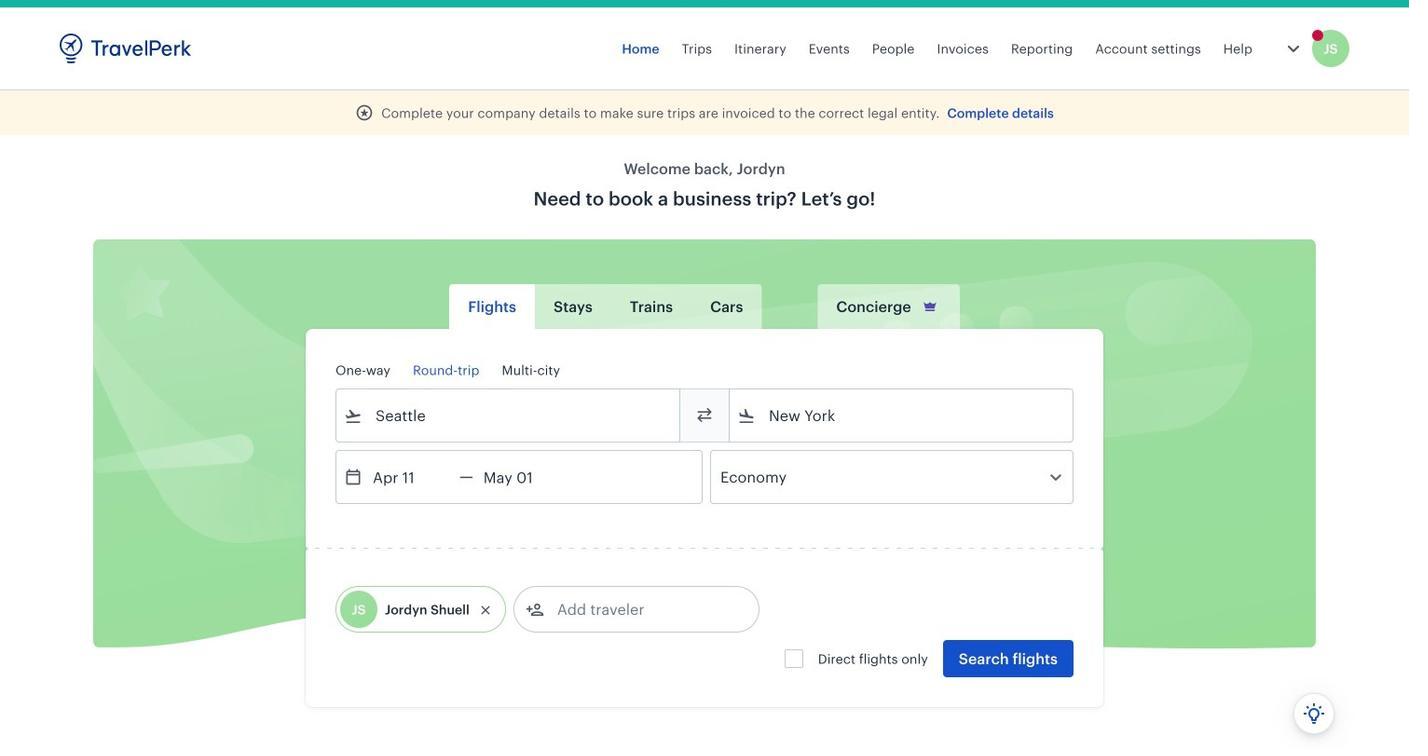 Task type: vqa. For each thing, say whether or not it's contained in the screenshot.
The Return "TEXT BOX"
yes



Task type: locate. For each thing, give the bounding box(es) containing it.
Depart text field
[[363, 451, 460, 503]]

From search field
[[363, 401, 655, 431]]



Task type: describe. For each thing, give the bounding box(es) containing it.
Add traveler search field
[[544, 595, 738, 624]]

To search field
[[756, 401, 1049, 431]]

Return text field
[[473, 451, 570, 503]]



